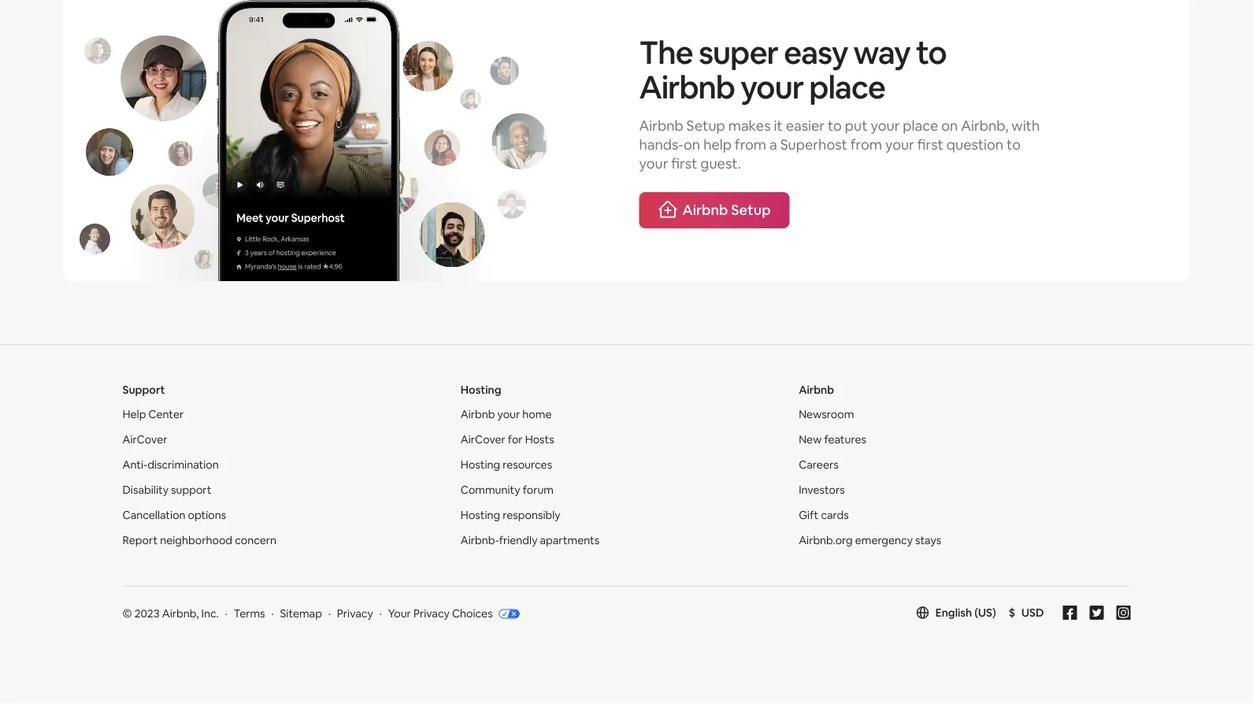 Task type: locate. For each thing, give the bounding box(es) containing it.
apartments
[[540, 534, 600, 548]]

0 horizontal spatial from
[[735, 136, 766, 154]]

english
[[935, 606, 972, 620]]

the
[[639, 32, 693, 73]]

0 horizontal spatial on
[[684, 136, 700, 154]]

hosting for hosting resources
[[461, 458, 500, 472]]

privacy right your
[[413, 607, 450, 621]]

airbnb your home link
[[461, 408, 552, 422]]

1 hosting from the top
[[461, 383, 501, 397]]

question
[[947, 136, 1004, 154]]

on
[[941, 117, 958, 135], [684, 136, 700, 154]]

privacy left your
[[337, 607, 373, 621]]

2 hosting from the top
[[461, 458, 500, 472]]

it
[[774, 117, 783, 135]]

options
[[188, 508, 226, 523]]

from down makes
[[735, 136, 766, 154]]

aircover for hosts link
[[461, 433, 554, 447]]

hosting up community
[[461, 458, 500, 472]]

first
[[917, 136, 943, 154], [671, 155, 697, 173]]

setup up help at the right of page
[[686, 117, 725, 135]]

aircover for aircover for hosts
[[461, 433, 505, 447]]

forum
[[523, 483, 554, 497]]

airbnb, inside airbnb setup makes it easier to put your place on airbnb, with hands-on help from a superhost from your first question to your first guest.
[[961, 117, 1008, 135]]

put
[[845, 117, 868, 135]]

hosting up 'airbnb-'
[[461, 508, 500, 523]]

setup for airbnb setup makes it easier to put your place on airbnb, with hands-on help from a superhost from your first question to your first guest.
[[686, 117, 725, 135]]

1 horizontal spatial setup
[[731, 201, 771, 220]]

1 vertical spatial airbnb,
[[162, 607, 199, 621]]

to left put
[[828, 117, 842, 135]]

1 horizontal spatial privacy
[[413, 607, 450, 621]]

aircover down 'help center' link in the left of the page
[[122, 433, 167, 447]]

1 horizontal spatial first
[[917, 136, 943, 154]]

airbnb, left 'inc.'
[[162, 607, 199, 621]]

0 horizontal spatial airbnb,
[[162, 607, 199, 621]]

hosting resources
[[461, 458, 552, 472]]

2023
[[134, 607, 160, 621]]

aircover left for
[[461, 433, 505, 447]]

2 aircover from the left
[[461, 433, 505, 447]]

0 vertical spatial first
[[917, 136, 943, 154]]

1 horizontal spatial from
[[850, 136, 882, 154]]

airbnb
[[639, 66, 735, 107], [639, 117, 683, 135], [682, 201, 728, 220], [799, 383, 834, 397], [461, 408, 495, 422]]

first down place
[[917, 136, 943, 154]]

hosting
[[461, 383, 501, 397], [461, 458, 500, 472], [461, 508, 500, 523]]

navigate to twitter image
[[1090, 606, 1104, 620]]

features
[[824, 433, 866, 447]]

help
[[703, 136, 732, 154]]

0 horizontal spatial privacy
[[337, 607, 373, 621]]

help center link
[[122, 408, 184, 422]]

gift cards link
[[799, 508, 849, 523]]

1 vertical spatial first
[[671, 155, 697, 173]]

your up aircover for hosts
[[497, 408, 520, 422]]

new features
[[799, 433, 866, 447]]

2 privacy from the left
[[413, 607, 450, 621]]

usd
[[1022, 606, 1044, 620]]

friendly
[[499, 534, 538, 548]]

cancellation options
[[122, 508, 226, 523]]

hosting up airbnb your home link
[[461, 383, 501, 397]]

1 vertical spatial setup
[[731, 201, 771, 220]]

airbnb inside airbnb setup makes it easier to put your place on airbnb, with hands-on help from a superhost from your first question to your first guest.
[[639, 117, 683, 135]]

careers link
[[799, 458, 839, 472]]

0 horizontal spatial aircover
[[122, 433, 167, 447]]

resources
[[503, 458, 552, 472]]

new features link
[[799, 433, 866, 447]]

choices
[[452, 607, 493, 621]]

on left help at the right of page
[[684, 136, 700, 154]]

0 vertical spatial on
[[941, 117, 958, 135]]

2 vertical spatial hosting
[[461, 508, 500, 523]]

easier
[[786, 117, 825, 135]]

your
[[871, 117, 900, 135], [885, 136, 914, 154], [639, 155, 668, 173], [497, 408, 520, 422]]

with
[[1012, 117, 1040, 135]]

0 vertical spatial hosting
[[461, 383, 501, 397]]

1 vertical spatial hosting
[[461, 458, 500, 472]]

newsroom
[[799, 408, 854, 422]]

terms link
[[234, 607, 265, 621]]

airbnb for airbnb your home
[[461, 408, 495, 422]]

privacy
[[337, 607, 373, 621], [413, 607, 450, 621]]

airbnb setup link
[[639, 193, 790, 229]]

community
[[461, 483, 520, 497]]

0 vertical spatial to
[[916, 32, 946, 73]]

to inside the super easy way to airbnb your place
[[916, 32, 946, 73]]

stays
[[915, 534, 941, 548]]

english (us)
[[935, 606, 996, 620]]

anti-
[[122, 458, 147, 472]]

super
[[699, 32, 778, 73]]

from
[[735, 136, 766, 154], [850, 136, 882, 154]]

concern
[[235, 534, 277, 548]]

investors link
[[799, 483, 845, 497]]

your
[[388, 607, 411, 621]]

$ usd
[[1009, 606, 1044, 620]]

0 vertical spatial airbnb,
[[961, 117, 1008, 135]]

careers
[[799, 458, 839, 472]]

1 horizontal spatial airbnb,
[[961, 117, 1008, 135]]

anti-discrimination
[[122, 458, 219, 472]]

hosting for hosting
[[461, 383, 501, 397]]

·
[[225, 607, 228, 621]]

easy
[[784, 32, 848, 73]]

$
[[1009, 606, 1015, 620]]

0 vertical spatial setup
[[686, 117, 725, 135]]

airbnb,
[[961, 117, 1008, 135], [162, 607, 199, 621]]

airbnb.org emergency stays
[[799, 534, 941, 548]]

your right put
[[871, 117, 900, 135]]

first down the hands-
[[671, 155, 697, 173]]

from down put
[[850, 136, 882, 154]]

1 horizontal spatial aircover
[[461, 433, 505, 447]]

makes
[[728, 117, 771, 135]]

your privacy choices
[[388, 607, 493, 621]]

0 horizontal spatial to
[[828, 117, 842, 135]]

on right place
[[941, 117, 958, 135]]

1 aircover from the left
[[122, 433, 167, 447]]

1 vertical spatial to
[[828, 117, 842, 135]]

to down with
[[1007, 136, 1021, 154]]

report
[[122, 534, 158, 548]]

hosting resources link
[[461, 458, 552, 472]]

a smiling superhost in the airbnb app. text informs us that her name is myranda, she has three years' experience hosting in little rock, and her airbnb rating is 4.96 stars out of 5. image
[[63, 0, 560, 282], [63, 0, 560, 282]]

to right way
[[916, 32, 946, 73]]

setup inside airbnb setup makes it easier to put your place on airbnb, with hands-on help from a superhost from your first question to your first guest.
[[686, 117, 725, 135]]

1 horizontal spatial on
[[941, 117, 958, 135]]

airbnb, up question at the top of page
[[961, 117, 1008, 135]]

report neighborhood concern
[[122, 534, 277, 548]]

aircover
[[122, 433, 167, 447], [461, 433, 505, 447]]

guest.
[[700, 155, 741, 173]]

2 horizontal spatial to
[[1007, 136, 1021, 154]]

0 horizontal spatial setup
[[686, 117, 725, 135]]

airbnb setup
[[682, 201, 771, 220]]

setup down guest.
[[731, 201, 771, 220]]

airbnb setup makes it easier to put your place on airbnb, with hands-on help from a superhost from your first question to your first guest.
[[639, 117, 1040, 173]]

1 horizontal spatial to
[[916, 32, 946, 73]]

3 hosting from the top
[[461, 508, 500, 523]]



Task type: describe. For each thing, give the bounding box(es) containing it.
anti-discrimination link
[[122, 458, 219, 472]]

cards
[[821, 508, 849, 523]]

neighborhood
[[160, 534, 232, 548]]

community forum link
[[461, 483, 554, 497]]

terms
[[234, 607, 265, 621]]

airbnb.org emergency stays link
[[799, 534, 941, 548]]

superhost
[[780, 136, 847, 154]]

navigate to facebook image
[[1063, 606, 1077, 620]]

gift
[[799, 508, 819, 523]]

0 horizontal spatial first
[[671, 155, 697, 173]]

hands-
[[639, 136, 684, 154]]

newsroom link
[[799, 408, 854, 422]]

airbnb inside the super easy way to airbnb your place
[[639, 66, 735, 107]]

hosting for hosting responsibly
[[461, 508, 500, 523]]

hosting responsibly
[[461, 508, 560, 523]]

setup for airbnb setup
[[731, 201, 771, 220]]

way
[[853, 32, 910, 73]]

hosting responsibly link
[[461, 508, 560, 523]]

discrimination
[[147, 458, 219, 472]]

place
[[903, 117, 938, 135]]

hosts
[[525, 433, 554, 447]]

airbnb for airbnb setup
[[682, 201, 728, 220]]

2 vertical spatial to
[[1007, 136, 1021, 154]]

report neighborhood concern link
[[122, 534, 277, 548]]

disability support link
[[122, 483, 212, 497]]

your down the hands-
[[639, 155, 668, 173]]

(us)
[[974, 606, 996, 620]]

disability support
[[122, 483, 212, 497]]

cancellation
[[122, 508, 186, 523]]

community forum
[[461, 483, 554, 497]]

help
[[122, 408, 146, 422]]

support
[[171, 483, 212, 497]]

gift cards
[[799, 508, 849, 523]]

privacy link
[[337, 607, 373, 621]]

1 privacy from the left
[[337, 607, 373, 621]]

airbnb for airbnb setup makes it easier to put your place on airbnb, with hands-on help from a superhost from your first question to your first guest.
[[639, 117, 683, 135]]

cancellation options link
[[122, 508, 226, 523]]

new
[[799, 433, 822, 447]]

navigate to instagram image
[[1116, 606, 1131, 620]]

airbnb-friendly apartments
[[461, 534, 600, 548]]

home
[[522, 408, 552, 422]]

a
[[770, 136, 777, 154]]

aircover for hosts
[[461, 433, 554, 447]]

airbnb-friendly apartments link
[[461, 534, 600, 548]]

airbnb.org
[[799, 534, 853, 548]]

emergency
[[855, 534, 913, 548]]

your privacy choices link
[[388, 607, 520, 622]]

airbnb your home
[[461, 408, 552, 422]]

support
[[122, 383, 165, 397]]

for
[[508, 433, 523, 447]]

disability
[[122, 483, 169, 497]]

1 vertical spatial on
[[684, 136, 700, 154]]

center
[[148, 408, 184, 422]]

english (us) button
[[917, 606, 996, 620]]

©
[[122, 607, 132, 621]]

1 from from the left
[[735, 136, 766, 154]]

sitemap
[[280, 607, 322, 621]]

sitemap link
[[280, 607, 322, 621]]

aircover for the "aircover" "link"
[[122, 433, 167, 447]]

the super easy way to airbnb your place
[[639, 32, 946, 107]]

your down place
[[885, 136, 914, 154]]

responsibly
[[503, 508, 560, 523]]

airbnb-
[[461, 534, 499, 548]]

© 2023 airbnb, inc.
[[122, 607, 219, 621]]

2 from from the left
[[850, 136, 882, 154]]

aircover link
[[122, 433, 167, 447]]

your place
[[740, 66, 885, 107]]

investors
[[799, 483, 845, 497]]

inc.
[[201, 607, 219, 621]]

help center
[[122, 408, 184, 422]]



Task type: vqa. For each thing, say whether or not it's contained in the screenshot.
the airbnb-friendly apartments Link
yes



